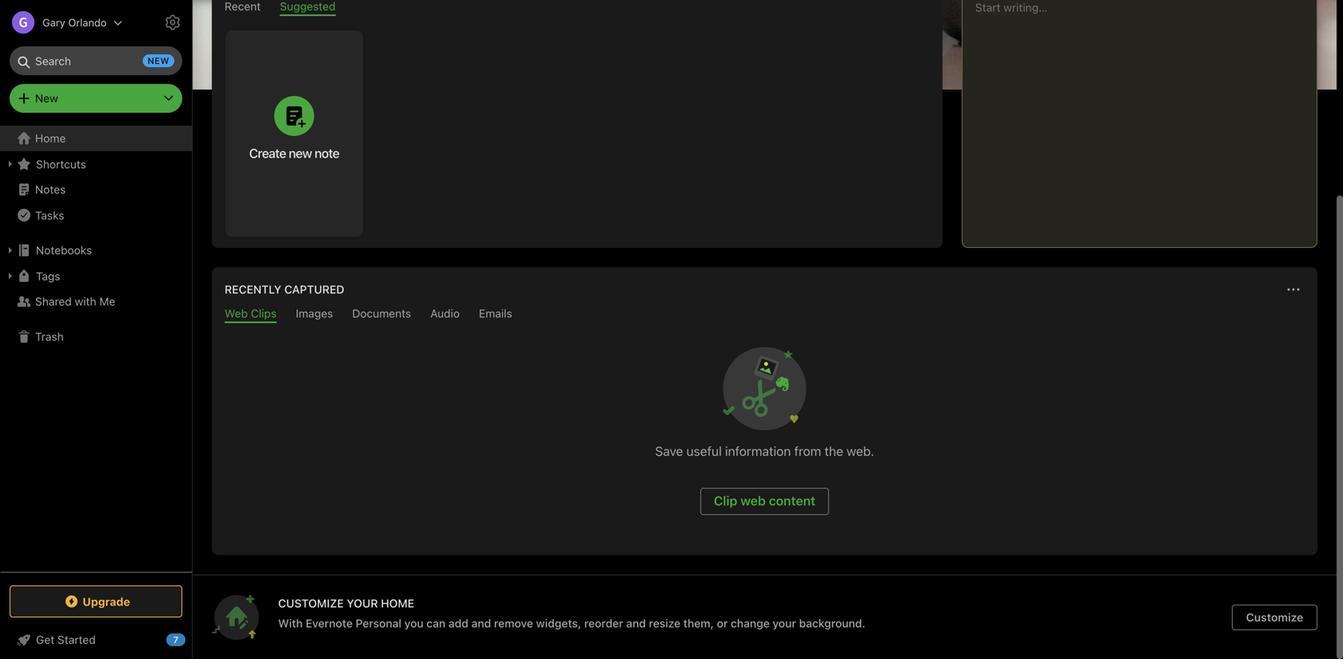 Task type: vqa. For each thing, say whether or not it's contained in the screenshot.
Customize BUTTON
yes



Task type: locate. For each thing, give the bounding box(es) containing it.
1 vertical spatial tab list
[[215, 307, 1315, 323]]

change
[[731, 617, 770, 630]]

1 tab list from the top
[[215, 0, 940, 16]]

2 tab list from the top
[[215, 307, 1315, 323]]

notes
[[35, 183, 66, 196]]

remove
[[494, 617, 534, 630]]

notebooks link
[[0, 238, 191, 263]]

audio tab
[[431, 307, 460, 323]]

with
[[278, 617, 303, 630]]

suggested tab panel
[[212, 16, 943, 248]]

images tab
[[296, 307, 333, 323]]

tab list containing web clips
[[215, 307, 1315, 323]]

and right add
[[472, 617, 491, 630]]

new inside button
[[289, 146, 312, 161]]

1 horizontal spatial tab
[[280, 0, 336, 16]]

expand tags image
[[4, 270, 17, 282]]

new inside search field
[[148, 56, 170, 66]]

new left "note"
[[289, 146, 312, 161]]

create
[[249, 146, 286, 161]]

tab list
[[215, 0, 940, 16], [215, 307, 1315, 323]]

new
[[148, 56, 170, 66], [289, 146, 312, 161]]

new down settings image
[[148, 56, 170, 66]]

0 vertical spatial customize
[[1259, 19, 1312, 31]]

evernote
[[306, 617, 353, 630]]

documents tab
[[352, 307, 411, 323]]

customize button
[[1231, 13, 1318, 38], [1233, 605, 1318, 630]]

good
[[212, 16, 250, 35]]

recently captured button
[[222, 280, 345, 299]]

web clips
[[225, 307, 277, 320]]

and
[[472, 617, 491, 630], [627, 617, 646, 630]]

expand notebooks image
[[4, 244, 17, 257]]

tab right good
[[280, 0, 336, 16]]

good afternoon, gary!
[[212, 16, 368, 35]]

7
[[173, 635, 179, 645]]

orlando
[[68, 16, 107, 28]]

new button
[[10, 84, 182, 113]]

customize your home with evernote personal you can add and remove widgets, reorder and resize them, or change your background.
[[278, 597, 866, 630]]

recently captured
[[225, 283, 345, 296]]

your
[[347, 597, 378, 610]]

the
[[825, 444, 844, 459]]

tree
[[0, 126, 192, 571]]

documents
[[352, 307, 411, 320]]

More actions field
[[1283, 278, 1305, 301]]

customize
[[278, 597, 344, 610]]

tab
[[225, 0, 261, 16], [280, 0, 336, 16]]

gary
[[42, 16, 65, 28]]

tab list for the web clips tab panel
[[215, 307, 1315, 323]]

Start writing… text field
[[976, 1, 1317, 234]]

tasks button
[[0, 202, 191, 228]]

1 horizontal spatial and
[[627, 617, 646, 630]]

get
[[36, 633, 54, 646]]

home
[[35, 132, 66, 145]]

web clips tab
[[225, 307, 277, 323]]

0 vertical spatial tab list
[[215, 0, 940, 16]]

1 horizontal spatial new
[[289, 146, 312, 161]]

and left the resize
[[627, 617, 646, 630]]

1 vertical spatial customize
[[1247, 611, 1304, 624]]

customize
[[1259, 19, 1312, 31], [1247, 611, 1304, 624]]

Account field
[[0, 6, 123, 38]]

0 horizontal spatial new
[[148, 56, 170, 66]]

your
[[773, 617, 797, 630]]

0 horizontal spatial tab
[[225, 0, 261, 16]]

tab right settings image
[[225, 0, 261, 16]]

2 tab from the left
[[280, 0, 336, 16]]

resize
[[649, 617, 681, 630]]

click to collapse image
[[186, 630, 198, 649]]

0 horizontal spatial and
[[472, 617, 491, 630]]

captured
[[285, 283, 345, 296]]

settings image
[[163, 13, 182, 32]]

tasks
[[35, 209, 64, 222]]

1 tab from the left
[[225, 0, 261, 16]]

from
[[795, 444, 822, 459]]

save useful information from the web.
[[656, 444, 875, 459]]

tab list for suggested tab panel
[[215, 0, 940, 16]]

reorder
[[585, 617, 624, 630]]

1 vertical spatial new
[[289, 146, 312, 161]]

recently
[[225, 283, 282, 296]]

note
[[315, 146, 339, 161]]

clips
[[251, 307, 277, 320]]

0 vertical spatial new
[[148, 56, 170, 66]]



Task type: describe. For each thing, give the bounding box(es) containing it.
shared with me link
[[0, 289, 191, 314]]

started
[[57, 633, 96, 646]]

gary orlando
[[42, 16, 107, 28]]

notes link
[[0, 177, 191, 202]]

0 vertical spatial customize button
[[1231, 13, 1318, 38]]

Search text field
[[21, 46, 171, 75]]

information
[[726, 444, 791, 459]]

trash link
[[0, 324, 191, 350]]

new
[[35, 92, 58, 105]]

upgrade button
[[10, 586, 182, 618]]

2 and from the left
[[627, 617, 646, 630]]

clip web content button
[[701, 488, 830, 515]]

shortcuts button
[[0, 151, 191, 177]]

clip
[[714, 493, 738, 508]]

get started
[[36, 633, 96, 646]]

home link
[[0, 126, 192, 151]]

new search field
[[21, 46, 174, 75]]

1 vertical spatial customize button
[[1233, 605, 1318, 630]]

emails tab
[[479, 307, 513, 323]]

useful
[[687, 444, 722, 459]]

tags
[[36, 269, 60, 283]]

create new note button
[[226, 30, 363, 237]]

can
[[427, 617, 446, 630]]

images
[[296, 307, 333, 320]]

more actions image
[[1285, 280, 1304, 299]]

upgrade
[[83, 595, 130, 608]]

add
[[449, 617, 469, 630]]

personal
[[356, 617, 402, 630]]

widgets,
[[536, 617, 582, 630]]

with
[[75, 295, 96, 308]]

you
[[405, 617, 424, 630]]

web.
[[847, 444, 875, 459]]

shared
[[35, 295, 72, 308]]

or
[[717, 617, 728, 630]]

background.
[[800, 617, 866, 630]]

content
[[769, 493, 816, 508]]

Help and Learning task checklist field
[[0, 627, 192, 653]]

shortcuts
[[36, 157, 86, 171]]

tree containing home
[[0, 126, 192, 571]]

create new note
[[249, 146, 339, 161]]

audio
[[431, 307, 460, 320]]

afternoon,
[[254, 16, 326, 35]]

home
[[381, 597, 414, 610]]

web
[[225, 307, 248, 320]]

trash
[[35, 330, 64, 343]]

clip web content
[[714, 493, 816, 508]]

web
[[741, 493, 766, 508]]

gary!
[[330, 16, 368, 35]]

them,
[[684, 617, 714, 630]]

web clips tab panel
[[212, 323, 1318, 555]]

notebooks
[[36, 244, 92, 257]]

emails
[[479, 307, 513, 320]]

me
[[99, 295, 115, 308]]

shared with me
[[35, 295, 115, 308]]

tags button
[[0, 263, 191, 289]]

save
[[656, 444, 684, 459]]

1 and from the left
[[472, 617, 491, 630]]



